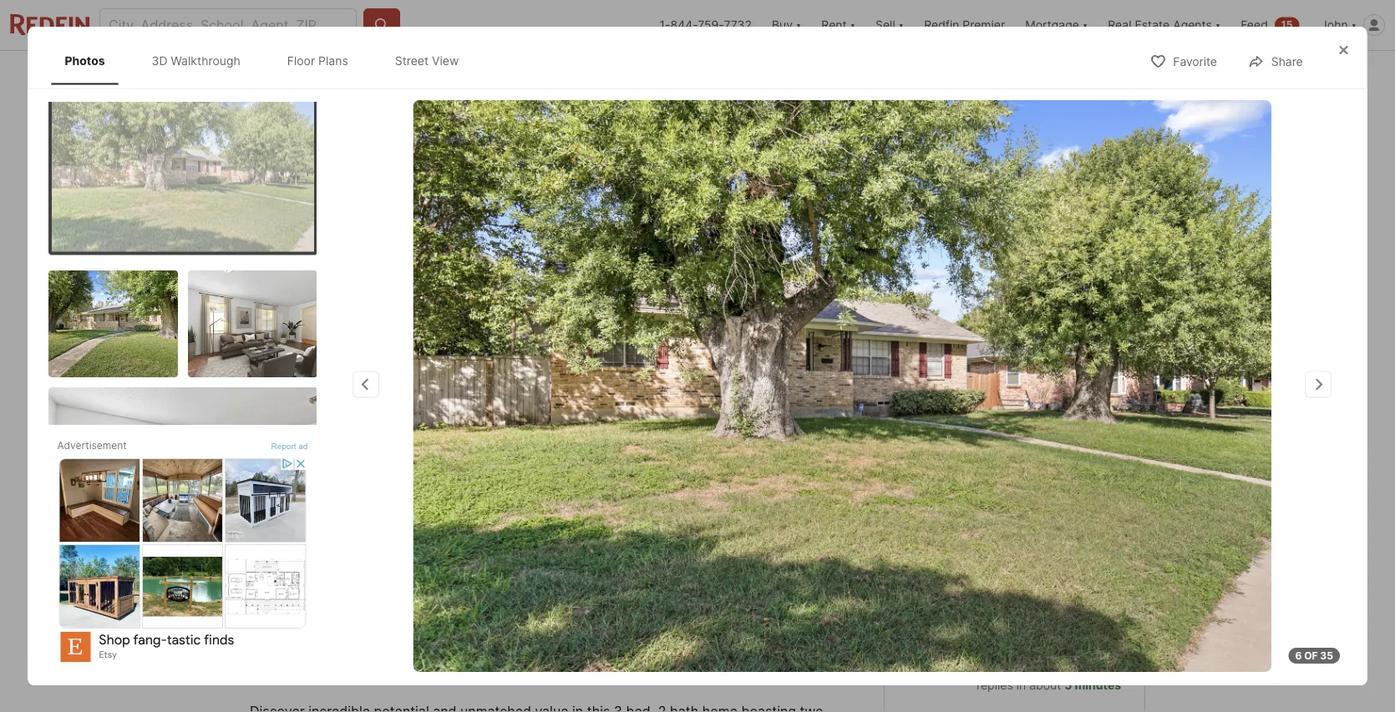 Task type: locate. For each thing, give the bounding box(es) containing it.
0 vertical spatial carter
[[1011, 625, 1053, 641]]

3d walkthrough down city, address, school, agent, zip "search field"
[[152, 53, 240, 68]]

floor plans inside floor plans tab
[[287, 53, 348, 68]]

34 photos
[[1060, 416, 1118, 431]]

0 vertical spatial street view
[[395, 53, 459, 68]]

0 vertical spatial tami
[[977, 625, 1008, 641]]

0 vertical spatial feed
[[1241, 18, 1268, 32]]

6 of 35
[[1295, 650, 1333, 662]]

1 horizontal spatial redfin
[[1013, 643, 1048, 657]]

photos
[[1078, 416, 1118, 431]]

3d inside tab
[[152, 53, 168, 68]]

report ad button
[[271, 442, 308, 455]]

1 vertical spatial feed
[[302, 67, 330, 81]]

1 vertical spatial carter
[[1006, 661, 1041, 675]]

ft
[[651, 571, 664, 587]]

carter inside tami carter dallas redfin agent
[[1011, 625, 1053, 641]]

0 horizontal spatial view
[[432, 53, 459, 68]]

dialog
[[28, 27, 1367, 686]]

1 vertical spatial tami
[[977, 661, 1003, 675]]

0 horizontal spatial floor plans
[[287, 53, 348, 68]]

1 vertical spatial walkthrough
[[319, 416, 392, 431]]

plans
[[318, 53, 348, 68], [482, 416, 513, 431]]

plans inside floor plans tab
[[318, 53, 348, 68]]

sq
[[630, 571, 647, 587]]

carter
[[1011, 625, 1053, 641], [1006, 661, 1041, 675]]

floor plans button
[[413, 407, 527, 441]]

1-844-759-7732
[[660, 18, 752, 32]]

3d
[[152, 53, 168, 68], [301, 416, 317, 431]]

3d inside button
[[301, 416, 317, 431]]

carter up agent
[[1011, 625, 1053, 641]]

1 vertical spatial plans
[[482, 416, 513, 431]]

tab list containing feed
[[250, 51, 799, 94]]

tami up dallas
[[977, 625, 1008, 641]]

0 vertical spatial redfin
[[924, 18, 959, 32]]

tx
[[405, 507, 422, 523]]

0 horizontal spatial 3d
[[152, 53, 168, 68]]

st
[[338, 507, 352, 523]]

3d walkthrough for tab list containing photos
[[152, 53, 240, 68]]

1 vertical spatial pending
[[265, 476, 317, 490]]

tab list
[[48, 37, 489, 85], [250, 51, 799, 94]]

redfin down tami carter 'link'
[[1013, 643, 1048, 657]]

0 vertical spatial view
[[432, 53, 459, 68]]

3d walkthrough
[[152, 53, 240, 68], [301, 416, 392, 431]]

replies
[[977, 678, 1013, 692]]

3d for 3d walkthrough button
[[301, 416, 317, 431]]

is
[[1007, 495, 1023, 518], [1017, 561, 1027, 577]]

ad
[[298, 442, 308, 451]]

0 horizontal spatial walkthrough
[[171, 53, 240, 68]]

1 horizontal spatial floor
[[451, 416, 480, 431]]

tami inside tami carter dallas redfin agent
[[977, 625, 1008, 641]]

street view inside street view tab
[[395, 53, 459, 68]]

75227
[[426, 507, 465, 523]]

1 horizontal spatial view
[[609, 416, 637, 431]]

5
[[1064, 678, 1072, 692]]

feed link
[[269, 64, 330, 84]]

feed up the redfin pending on the left of the page
[[302, 67, 330, 81]]

3d for tab list containing photos
[[152, 53, 168, 68]]

0 vertical spatial 3d
[[152, 53, 168, 68]]

floor
[[287, 53, 315, 68], [451, 416, 480, 431]]

street view tab
[[382, 40, 472, 81]]

0 horizontal spatial 3d walkthrough
[[152, 53, 240, 68]]

1 horizontal spatial 3d
[[301, 416, 317, 431]]

1 vertical spatial is
[[1017, 561, 1027, 577]]

pending link
[[265, 476, 317, 490]]

is right the home
[[1007, 495, 1023, 518]]

street
[[395, 53, 429, 68], [572, 416, 606, 431]]

tab
[[442, 54, 569, 94], [569, 54, 703, 94], [703, 54, 785, 94]]

redfin left premier
[[924, 18, 959, 32]]

1 horizontal spatial street view
[[572, 416, 637, 431]]

1 vertical spatial view
[[609, 416, 637, 431]]

the seller has accepted an offer, and this property is now
[[905, 541, 1112, 577]]

15
[[1281, 19, 1293, 31]]

$2,225
[[274, 572, 313, 587]]

1 vertical spatial 3d walkthrough
[[301, 416, 392, 431]]

walkthrough
[[171, 53, 240, 68], [319, 416, 392, 431]]

floor plans
[[287, 53, 348, 68], [451, 416, 513, 431]]

have questions?
[[905, 592, 1027, 611]]

pending down offer,
[[1061, 561, 1112, 577]]

pending up an
[[1028, 495, 1105, 518]]

seller
[[933, 541, 967, 557]]

carter up the in at the right of the page
[[1006, 661, 1041, 675]]

0 vertical spatial pending
[[1028, 495, 1105, 518]]

0 horizontal spatial feed
[[302, 67, 330, 81]]

0 vertical spatial walkthrough
[[171, 53, 240, 68]]

est. $2,225
[[250, 572, 313, 587]]

0 horizontal spatial redfin
[[924, 18, 959, 32]]

baths link
[[551, 571, 587, 587]]

1 vertical spatial floor plans
[[451, 416, 513, 431]]

tami for tami carter dallas redfin agent
[[977, 625, 1008, 641]]

34
[[1060, 416, 1075, 431]]

redfin inside button
[[924, 18, 959, 32]]

walkthrough inside button
[[319, 416, 392, 431]]

5 minutes
[[1064, 678, 1121, 692]]

1 horizontal spatial walkthrough
[[319, 416, 392, 431]]

1 vertical spatial street
[[572, 416, 606, 431]]

3d walkthrough up ad
[[301, 416, 392, 431]]

pending up 2617 blanton st
[[265, 476, 317, 490]]

is down accepted
[[1017, 561, 1027, 577]]

redfin inside tami carter dallas redfin agent
[[1013, 643, 1048, 657]]

1 horizontal spatial 3d walkthrough
[[301, 416, 392, 431]]

0 vertical spatial street
[[395, 53, 429, 68]]

0 horizontal spatial plans
[[318, 53, 348, 68]]

3d walkthrough tab
[[138, 40, 254, 81]]

1 vertical spatial floor
[[451, 416, 480, 431]]

tami
[[977, 625, 1008, 641], [977, 661, 1003, 675]]

1 vertical spatial redfin
[[1013, 643, 1048, 657]]

overview tab
[[349, 54, 442, 94]]

0 vertical spatial floor plans
[[287, 53, 348, 68]]

tami inside tami carter typically replies in about
[[977, 661, 1003, 675]]

redfin pending
[[270, 116, 353, 128]]

1,738
[[630, 545, 681, 568]]

759-
[[698, 18, 724, 32]]

premier
[[963, 18, 1005, 32]]

redfin premier button
[[914, 0, 1015, 50]]

walkthrough inside tab
[[171, 53, 240, 68]]

street view button
[[534, 407, 652, 441]]

3d right 'photos'
[[152, 53, 168, 68]]

34 photos button
[[1022, 407, 1132, 441]]

3d walkthrough inside button
[[301, 416, 392, 431]]

walkthrough up oct
[[319, 416, 392, 431]]

walkthrough for 3d walkthrough button
[[319, 416, 392, 431]]

redfin
[[924, 18, 959, 32], [1013, 643, 1048, 657]]

tami down dallas
[[977, 661, 1003, 675]]

2 tami from the top
[[977, 661, 1003, 675]]

0 vertical spatial floor
[[287, 53, 315, 68]]

0 vertical spatial is
[[1007, 495, 1023, 518]]

0 vertical spatial 3d walkthrough
[[152, 53, 240, 68]]

1 horizontal spatial street
[[572, 416, 606, 431]]

1 horizontal spatial plans
[[482, 416, 513, 431]]

pending right redfin on the left of the page
[[308, 116, 353, 128]]

1 horizontal spatial floor plans
[[451, 416, 513, 431]]

0 horizontal spatial floor
[[287, 53, 315, 68]]

1-
[[660, 18, 670, 32]]

photos tab
[[51, 40, 118, 81]]

tami carter dallas redfin agent
[[977, 625, 1085, 657]]

image image
[[51, 99, 314, 252], [48, 271, 177, 378], [187, 271, 317, 378]]

plans inside floor plans button
[[482, 416, 513, 431]]

pending
[[308, 116, 353, 128], [265, 476, 317, 490]]

on
[[324, 476, 341, 490]]

1 vertical spatial 3d
[[301, 416, 317, 431]]

844-
[[670, 18, 698, 32]]

approved
[[385, 572, 439, 587]]

dialog containing photos
[[28, 27, 1367, 686]]

ad region
[[57, 457, 308, 666]]

street inside tab
[[395, 53, 429, 68]]

oct
[[345, 476, 370, 490]]

walkthrough down city, address, school, agent, zip "search field"
[[171, 53, 240, 68]]

1 tami from the top
[[977, 625, 1008, 641]]

tami carter link
[[977, 625, 1053, 641]]

2617
[[250, 507, 282, 523]]

carter inside tami carter typically replies in about
[[1006, 661, 1041, 675]]

3d up ad
[[301, 416, 317, 431]]

feed left "15"
[[1241, 18, 1268, 32]]

property
[[959, 561, 1013, 577]]

view inside button
[[609, 416, 637, 431]]

questions?
[[945, 592, 1027, 611]]

2617 blanton st, dallas, tx 75227 image
[[250, 98, 877, 454], [884, 98, 1145, 273], [884, 279, 1145, 454]]

pending
[[1028, 495, 1105, 518], [1061, 561, 1112, 577]]

1 vertical spatial street view
[[572, 416, 637, 431]]

0 horizontal spatial street view
[[395, 53, 459, 68]]

0 vertical spatial plans
[[318, 53, 348, 68]]

0 horizontal spatial street
[[395, 53, 429, 68]]

3d walkthrough inside tab
[[152, 53, 240, 68]]



Task type: describe. For each thing, give the bounding box(es) containing it.
view inside tab
[[432, 53, 459, 68]]

2 tab from the left
[[569, 54, 703, 94]]

pre-
[[361, 572, 385, 587]]

est.
[[250, 572, 270, 587]]

pending link
[[1061, 561, 1112, 577]]

3d walkthrough for 3d walkthrough button
[[301, 416, 392, 431]]

floor plans inside floor plans button
[[451, 416, 513, 431]]

7732
[[724, 18, 752, 32]]

floor inside tab
[[287, 53, 315, 68]]

this home is pending
[[905, 495, 1105, 518]]

tab list containing photos
[[48, 37, 489, 85]]

3 tab from the left
[[703, 54, 785, 94]]

floor plans tab
[[274, 40, 361, 81]]

in
[[1016, 678, 1026, 692]]

1 horizontal spatial feed
[[1241, 18, 1268, 32]]

an
[[1060, 541, 1075, 557]]

carter for tami carter dallas redfin agent
[[1011, 625, 1053, 641]]

have
[[905, 592, 942, 611]]

now
[[1031, 561, 1058, 577]]

get pre-approved
[[337, 572, 439, 587]]

favorite
[[1173, 55, 1217, 69]]

share button
[[1234, 44, 1317, 78]]

get
[[337, 572, 358, 587]]

is inside "the seller has accepted an offer, and this property is now"
[[1017, 561, 1027, 577]]

map entry image
[[747, 474, 858, 585]]

2 baths
[[551, 545, 587, 587]]

the
[[905, 541, 929, 557]]

dallas
[[977, 643, 1010, 657]]

3 beds
[[479, 545, 511, 587]]

2
[[551, 545, 563, 568]]

2617 blanton st
[[250, 507, 352, 523]]

share
[[1271, 55, 1303, 69]]

1,738 sq ft
[[630, 545, 681, 587]]

tami for tami carter typically replies in about
[[977, 661, 1003, 675]]

minutes
[[1075, 678, 1121, 692]]

$265,000
[[250, 545, 344, 568]]

3d walkthrough button
[[263, 407, 406, 441]]

home
[[950, 495, 1003, 518]]

photos
[[65, 53, 105, 68]]

22,
[[373, 476, 390, 490]]

tx 75227
[[405, 507, 465, 523]]

typically
[[1044, 661, 1090, 675]]

accepted
[[997, 541, 1056, 557]]

agent
[[1052, 643, 1085, 657]]

feed inside feed link
[[302, 67, 330, 81]]

beds
[[479, 571, 511, 587]]

baths
[[551, 571, 587, 587]]

pending on oct 22, 2023
[[265, 476, 422, 490]]

report ad
[[271, 442, 308, 451]]

carter for tami carter typically replies in about
[[1006, 661, 1041, 675]]

pending .
[[1061, 561, 1120, 577]]

this
[[905, 495, 946, 518]]

1 tab from the left
[[442, 54, 569, 94]]

redfin
[[270, 116, 306, 128]]

advertisement
[[57, 440, 127, 452]]

tami carter typically replies in about
[[977, 661, 1090, 692]]

dallas redfin agenttami carter image
[[905, 625, 963, 683]]

overview
[[369, 67, 423, 81]]

3
[[479, 545, 492, 568]]

6
[[1295, 650, 1302, 662]]

redfin premier
[[924, 18, 1005, 32]]

1-844-759-7732 link
[[660, 18, 752, 32]]

and
[[905, 561, 928, 577]]

floor inside button
[[451, 416, 480, 431]]

redfin pending link
[[250, 98, 877, 457]]

favorite button
[[1135, 44, 1231, 78]]

submit search image
[[373, 17, 390, 33]]

0 vertical spatial pending
[[308, 116, 353, 128]]

walkthrough for tab list containing photos
[[171, 53, 240, 68]]

.
[[1116, 561, 1120, 577]]

City, Address, School, Agent, ZIP search field
[[99, 8, 357, 42]]

report
[[271, 442, 296, 451]]

blanton
[[285, 507, 335, 523]]

1 vertical spatial pending
[[1061, 561, 1112, 577]]

2617 blanton st image
[[413, 100, 1271, 672]]

street view inside street view button
[[572, 416, 637, 431]]

this
[[932, 561, 955, 577]]

has
[[970, 541, 993, 557]]

get pre-approved link
[[337, 572, 439, 587]]

offer,
[[1079, 541, 1112, 557]]

about
[[1029, 678, 1061, 692]]

street inside button
[[572, 416, 606, 431]]

2023
[[394, 476, 422, 490]]

of
[[1304, 650, 1318, 662]]

35
[[1320, 650, 1333, 662]]



Task type: vqa. For each thing, say whether or not it's contained in the screenshot.
'2023'
yes



